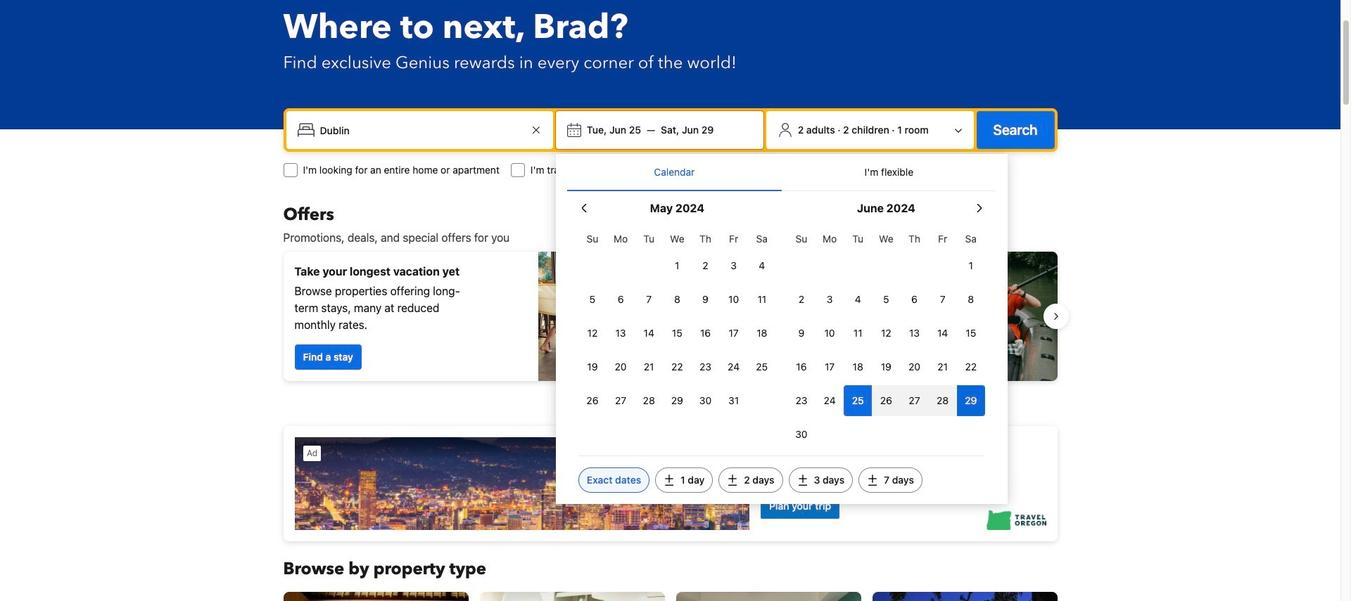 Task type: describe. For each thing, give the bounding box(es) containing it.
1 cell from the left
[[844, 383, 872, 417]]

a young girl and woman kayak on a river image
[[676, 252, 1057, 381]]

4 May 2024 checkbox
[[748, 251, 776, 282]]

1 June 2024 checkbox
[[957, 251, 985, 282]]

17 May 2024 checkbox
[[720, 318, 748, 349]]

27 May 2024 checkbox
[[607, 386, 635, 417]]

20 May 2024 checkbox
[[607, 352, 635, 383]]

21 May 2024 checkbox
[[635, 352, 663, 383]]

25 June 2024 checkbox
[[844, 386, 872, 417]]

5 cell from the left
[[957, 383, 985, 417]]

27 June 2024 checkbox
[[900, 386, 929, 417]]

29 June 2024 checkbox
[[957, 386, 985, 417]]

12 June 2024 checkbox
[[872, 318, 900, 349]]

20 June 2024 checkbox
[[900, 352, 929, 383]]

28 May 2024 checkbox
[[635, 386, 663, 417]]

21 June 2024 checkbox
[[929, 352, 957, 383]]

1 grid from the left
[[578, 225, 776, 417]]

8 May 2024 checkbox
[[663, 284, 691, 315]]

3 cell from the left
[[900, 383, 929, 417]]

9 May 2024 checkbox
[[691, 284, 720, 315]]

28 June 2024 checkbox
[[929, 386, 957, 417]]

25 May 2024 checkbox
[[748, 352, 776, 383]]

24 May 2024 checkbox
[[720, 352, 748, 383]]

5 May 2024 checkbox
[[578, 284, 607, 315]]

15 May 2024 checkbox
[[663, 318, 691, 349]]

26 May 2024 checkbox
[[578, 386, 607, 417]]

14 May 2024 checkbox
[[635, 318, 663, 349]]

3 June 2024 checkbox
[[816, 284, 844, 315]]

11 May 2024 checkbox
[[748, 284, 776, 315]]

4 June 2024 checkbox
[[844, 284, 872, 315]]

14 June 2024 checkbox
[[929, 318, 957, 349]]

8 June 2024 checkbox
[[957, 284, 985, 315]]

12 May 2024 checkbox
[[578, 318, 607, 349]]

7 May 2024 checkbox
[[635, 284, 663, 315]]

22 May 2024 checkbox
[[663, 352, 691, 383]]

5 June 2024 checkbox
[[872, 284, 900, 315]]

advertisement element
[[283, 426, 1057, 542]]

Where are you going? field
[[314, 118, 528, 143]]



Task type: locate. For each thing, give the bounding box(es) containing it.
13 June 2024 checkbox
[[900, 318, 929, 349]]

19 May 2024 checkbox
[[578, 352, 607, 383]]

19 June 2024 checkbox
[[872, 352, 900, 383]]

region
[[272, 246, 1069, 387]]

cell
[[844, 383, 872, 417], [872, 383, 900, 417], [900, 383, 929, 417], [929, 383, 957, 417], [957, 383, 985, 417]]

22 June 2024 checkbox
[[957, 352, 985, 383]]

26 June 2024 checkbox
[[872, 386, 900, 417]]

16 May 2024 checkbox
[[691, 318, 720, 349]]

grid
[[578, 225, 776, 417], [787, 225, 985, 450]]

2 May 2024 checkbox
[[691, 251, 720, 282]]

1 May 2024 checkbox
[[663, 251, 691, 282]]

2 cell from the left
[[872, 383, 900, 417]]

16 June 2024 checkbox
[[787, 352, 816, 383]]

23 May 2024 checkbox
[[691, 352, 720, 383]]

23 June 2024 checkbox
[[787, 386, 816, 417]]

18 June 2024 checkbox
[[844, 352, 872, 383]]

30 May 2024 checkbox
[[691, 386, 720, 417]]

13 May 2024 checkbox
[[607, 318, 635, 349]]

progress bar
[[662, 393, 679, 398]]

6 June 2024 checkbox
[[900, 284, 929, 315]]

9 June 2024 checkbox
[[787, 318, 816, 349]]

18 May 2024 checkbox
[[748, 318, 776, 349]]

10 June 2024 checkbox
[[816, 318, 844, 349]]

31 May 2024 checkbox
[[720, 386, 748, 417]]

2 June 2024 checkbox
[[787, 284, 816, 315]]

0 horizontal spatial grid
[[578, 225, 776, 417]]

11 June 2024 checkbox
[[844, 318, 872, 349]]

1 horizontal spatial grid
[[787, 225, 985, 450]]

10 May 2024 checkbox
[[720, 284, 748, 315]]

17 June 2024 checkbox
[[816, 352, 844, 383]]

6 May 2024 checkbox
[[607, 284, 635, 315]]

4 cell from the left
[[929, 383, 957, 417]]

2 grid from the left
[[787, 225, 985, 450]]

3 May 2024 checkbox
[[720, 251, 748, 282]]

30 June 2024 checkbox
[[787, 419, 816, 450]]

main content
[[272, 204, 1069, 602]]

tab list
[[567, 154, 996, 192]]

take your longest vacation yet image
[[538, 252, 665, 381]]

7 June 2024 checkbox
[[929, 284, 957, 315]]

24 June 2024 checkbox
[[816, 386, 844, 417]]

29 May 2024 checkbox
[[663, 386, 691, 417]]

15 June 2024 checkbox
[[957, 318, 985, 349]]



Task type: vqa. For each thing, say whether or not it's contained in the screenshot.
damaging
no



